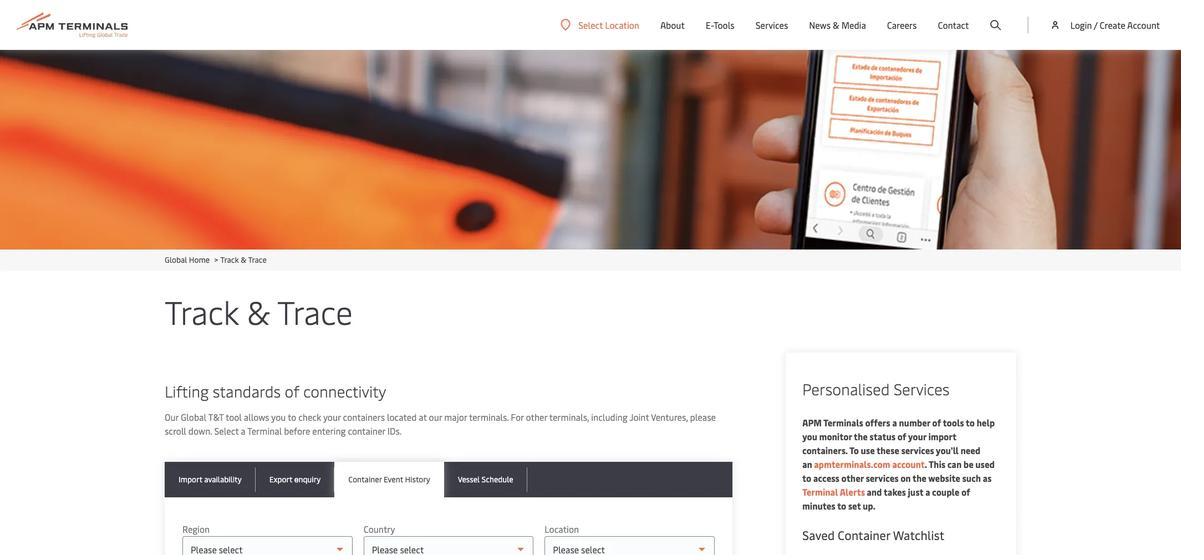 Task type: locate. For each thing, give the bounding box(es) containing it.
0 horizontal spatial services
[[866, 472, 899, 484]]

a for tools
[[893, 417, 897, 429]]

global home > track & trace
[[165, 255, 267, 265]]

0 vertical spatial &
[[833, 19, 840, 31]]

other right 'for'
[[526, 411, 547, 423]]

the
[[854, 430, 868, 443], [913, 472, 927, 484]]

you down apm at right bottom
[[803, 430, 818, 443]]

to left help
[[966, 417, 975, 429]]

a right offers
[[893, 417, 897, 429]]

careers button
[[887, 0, 917, 50]]

0 horizontal spatial services
[[756, 19, 788, 31]]

1 vertical spatial &
[[241, 255, 247, 265]]

news
[[809, 19, 831, 31]]

0 horizontal spatial trace
[[248, 255, 267, 265]]

account
[[1128, 19, 1160, 31]]

including
[[591, 411, 628, 423]]

this
[[929, 458, 946, 470]]

1 horizontal spatial other
[[842, 472, 864, 484]]

0 horizontal spatial location
[[545, 523, 579, 535]]

0 horizontal spatial terminal
[[247, 425, 282, 437]]

need
[[961, 444, 981, 456]]

you right allows on the left of page
[[271, 411, 286, 423]]

track right >
[[220, 255, 239, 265]]

history
[[405, 474, 430, 485]]

terminal down allows on the left of page
[[247, 425, 282, 437]]

of
[[285, 380, 299, 402], [933, 417, 941, 429], [898, 430, 907, 443], [962, 486, 971, 498]]

1 horizontal spatial services
[[894, 378, 950, 399]]

t&t
[[208, 411, 224, 423]]

services up number
[[894, 378, 950, 399]]

container down up.
[[838, 527, 891, 544]]

2 horizontal spatial a
[[926, 486, 930, 498]]

services up and
[[866, 472, 899, 484]]

0 horizontal spatial select
[[214, 425, 239, 437]]

to
[[850, 444, 859, 456]]

for
[[511, 411, 524, 423]]

at
[[419, 411, 427, 423]]

global up down.
[[181, 411, 206, 423]]

1 horizontal spatial select
[[579, 19, 603, 31]]

standards
[[213, 380, 281, 402]]

of up check
[[285, 380, 299, 402]]

of down number
[[898, 430, 907, 443]]

to down "an"
[[803, 472, 812, 484]]

0 horizontal spatial container
[[348, 474, 382, 485]]

1 vertical spatial trace
[[277, 290, 353, 333]]

takes
[[884, 486, 906, 498]]

vessel
[[458, 474, 480, 485]]

1 horizontal spatial services
[[902, 444, 934, 456]]

to inside and takes just a couple of minutes to set up.
[[837, 500, 846, 512]]

1 horizontal spatial a
[[893, 417, 897, 429]]

other up alerts
[[842, 472, 864, 484]]

1 horizontal spatial location
[[605, 19, 639, 31]]

0 horizontal spatial the
[[854, 430, 868, 443]]

news & media
[[809, 19, 866, 31]]

before
[[284, 425, 310, 437]]

major
[[444, 411, 467, 423]]

media
[[842, 19, 866, 31]]

0 horizontal spatial you
[[271, 411, 286, 423]]

1 horizontal spatial &
[[247, 290, 270, 333]]

your up the "entering" at the bottom left of page
[[323, 411, 341, 423]]

container event history button
[[335, 462, 444, 498]]

0 vertical spatial the
[[854, 430, 868, 443]]

connectivity
[[303, 380, 386, 402]]

a
[[893, 417, 897, 429], [241, 425, 246, 437], [926, 486, 930, 498]]

0 vertical spatial other
[[526, 411, 547, 423]]

1 vertical spatial other
[[842, 472, 864, 484]]

location
[[605, 19, 639, 31], [545, 523, 579, 535]]

0 vertical spatial container
[[348, 474, 382, 485]]

2 vertical spatial &
[[247, 290, 270, 333]]

allows
[[244, 411, 269, 423]]

1 vertical spatial global
[[181, 411, 206, 423]]

ventures,
[[651, 411, 688, 423]]

login / create account link
[[1050, 0, 1160, 50]]

a right just
[[926, 486, 930, 498]]

0 vertical spatial services
[[902, 444, 934, 456]]

a inside and takes just a couple of minutes to set up.
[[926, 486, 930, 498]]

container left event
[[348, 474, 382, 485]]

0 vertical spatial services
[[756, 19, 788, 31]]

terminals
[[824, 417, 863, 429]]

1 horizontal spatial terminal
[[803, 486, 838, 498]]

terminal inside . this can be used to access other services on the website such as terminal alerts
[[803, 486, 838, 498]]

please
[[690, 411, 716, 423]]

account
[[892, 458, 925, 470]]

create
[[1100, 19, 1126, 31]]

1 vertical spatial terminal
[[803, 486, 838, 498]]

to inside apm terminals offers a number of tools to help you monitor the status of your import containers. to use these services you'll need an
[[966, 417, 975, 429]]

0 vertical spatial terminal
[[247, 425, 282, 437]]

your down number
[[908, 430, 927, 443]]

1 vertical spatial services
[[894, 378, 950, 399]]

to
[[288, 411, 296, 423], [966, 417, 975, 429], [803, 472, 812, 484], [837, 500, 846, 512]]

vessel schedule button
[[444, 462, 527, 498]]

tt image
[[0, 50, 1181, 250]]

0 vertical spatial global
[[165, 255, 187, 265]]

import availability button
[[165, 462, 256, 498]]

you inside our global t&t tool allows you to check your containers located at our major terminals. for other terminals, including joint ventures, please scroll down. select a terminal before entering container ids.
[[271, 411, 286, 423]]

terminal
[[247, 425, 282, 437], [803, 486, 838, 498]]

0 vertical spatial you
[[271, 411, 286, 423]]

1 vertical spatial container
[[838, 527, 891, 544]]

containers.
[[803, 444, 848, 456]]

1 horizontal spatial container
[[838, 527, 891, 544]]

/
[[1094, 19, 1098, 31]]

0 vertical spatial select
[[579, 19, 603, 31]]

an
[[803, 458, 812, 470]]

1 vertical spatial the
[[913, 472, 927, 484]]

services up .
[[902, 444, 934, 456]]

minutes
[[803, 500, 836, 512]]

services
[[756, 19, 788, 31], [894, 378, 950, 399]]

select location button
[[561, 19, 639, 31]]

contact
[[938, 19, 969, 31]]

1 vertical spatial select
[[214, 425, 239, 437]]

of up 'import' on the bottom of page
[[933, 417, 941, 429]]

lifting
[[165, 380, 209, 402]]

0 vertical spatial your
[[323, 411, 341, 423]]

to left set
[[837, 500, 846, 512]]

1 horizontal spatial your
[[908, 430, 927, 443]]

personalised
[[803, 378, 890, 399]]

scroll
[[165, 425, 186, 437]]

1 vertical spatial you
[[803, 430, 818, 443]]

a inside apm terminals offers a number of tools to help you monitor the status of your import containers. to use these services you'll need an
[[893, 417, 897, 429]]

country
[[364, 523, 395, 535]]

couple
[[932, 486, 960, 498]]

to up before
[[288, 411, 296, 423]]

tab list
[[165, 462, 733, 498]]

used
[[976, 458, 995, 470]]

export еnquiry button
[[256, 462, 335, 498]]

0 horizontal spatial other
[[526, 411, 547, 423]]

0 horizontal spatial your
[[323, 411, 341, 423]]

the up the to
[[854, 430, 868, 443]]

services button
[[756, 0, 788, 50]]

other inside . this can be used to access other services on the website such as terminal alerts
[[842, 472, 864, 484]]

the inside . this can be used to access other services on the website such as terminal alerts
[[913, 472, 927, 484]]

our global t&t tool allows you to check your containers located at our major terminals. for other terminals, including joint ventures, please scroll down. select a terminal before entering container ids.
[[165, 411, 716, 437]]

alerts
[[840, 486, 865, 498]]

home
[[189, 255, 210, 265]]

services right tools
[[756, 19, 788, 31]]

terminal inside our global t&t tool allows you to check your containers located at our major terminals. for other terminals, including joint ventures, please scroll down. select a terminal before entering container ids.
[[247, 425, 282, 437]]

tool
[[226, 411, 242, 423]]

1 vertical spatial location
[[545, 523, 579, 535]]

1 vertical spatial your
[[908, 430, 927, 443]]

2 horizontal spatial &
[[833, 19, 840, 31]]

other inside our global t&t tool allows you to check your containers located at our major terminals. for other terminals, including joint ventures, please scroll down. select a terminal before entering container ids.
[[526, 411, 547, 423]]

0 vertical spatial track
[[220, 255, 239, 265]]

terminal up minutes
[[803, 486, 838, 498]]

global left home in the left top of the page
[[165, 255, 187, 265]]

select inside our global t&t tool allows you to check your containers located at our major terminals. for other terminals, including joint ventures, please scroll down. select a terminal before entering container ids.
[[214, 425, 239, 437]]

a down "tool"
[[241, 425, 246, 437]]

select
[[579, 19, 603, 31], [214, 425, 239, 437]]

of down such
[[962, 486, 971, 498]]

0 horizontal spatial &
[[241, 255, 247, 265]]

0 horizontal spatial a
[[241, 425, 246, 437]]

login
[[1071, 19, 1092, 31]]

1 vertical spatial services
[[866, 472, 899, 484]]

import
[[929, 430, 957, 443]]

& for news
[[833, 19, 840, 31]]

1 horizontal spatial the
[[913, 472, 927, 484]]

1 horizontal spatial you
[[803, 430, 818, 443]]

& inside the news & media popup button
[[833, 19, 840, 31]]

the right on
[[913, 472, 927, 484]]

contact button
[[938, 0, 969, 50]]

track
[[220, 255, 239, 265], [165, 290, 239, 333]]

other
[[526, 411, 547, 423], [842, 472, 864, 484]]

tools
[[714, 19, 735, 31]]

down.
[[188, 425, 212, 437]]

services inside apm terminals offers a number of tools to help you monitor the status of your import containers. to use these services you'll need an
[[902, 444, 934, 456]]

track down home in the left top of the page
[[165, 290, 239, 333]]



Task type: vqa. For each thing, say whether or not it's contained in the screenshot.
status
yes



Task type: describe. For each thing, give the bounding box(es) containing it.
as
[[983, 472, 992, 484]]

be
[[964, 458, 974, 470]]

containers
[[343, 411, 385, 423]]

e-
[[706, 19, 714, 31]]

personalised services
[[803, 378, 950, 399]]

terminals,
[[549, 411, 589, 423]]

your inside apm terminals offers a number of tools to help you monitor the status of your import containers. to use these services you'll need an
[[908, 430, 927, 443]]

1 horizontal spatial trace
[[277, 290, 353, 333]]

just
[[908, 486, 924, 498]]

you'll
[[936, 444, 959, 456]]

news & media button
[[809, 0, 866, 50]]

1 vertical spatial track
[[165, 290, 239, 333]]

& for track
[[247, 290, 270, 333]]

ids.
[[388, 425, 402, 437]]

tab list containing import availability
[[165, 462, 733, 498]]

region
[[182, 523, 210, 535]]

careers
[[887, 19, 917, 31]]

apmterminals.com
[[814, 458, 891, 470]]

watchlist
[[893, 527, 945, 544]]

you inside apm terminals offers a number of tools to help you monitor the status of your import containers. to use these services you'll need an
[[803, 430, 818, 443]]

apmterminals.com account link
[[812, 458, 925, 470]]

monitor
[[819, 430, 852, 443]]

>
[[214, 255, 218, 265]]

vessel schedule
[[458, 474, 513, 485]]

availability
[[204, 474, 242, 485]]

еnquiry
[[294, 474, 321, 485]]

container
[[348, 425, 385, 437]]

to inside . this can be used to access other services on the website such as terminal alerts
[[803, 472, 812, 484]]

e-tools
[[706, 19, 735, 31]]

saved
[[803, 527, 835, 544]]

of inside and takes just a couple of minutes to set up.
[[962, 486, 971, 498]]

set
[[848, 500, 861, 512]]

terminals.
[[469, 411, 509, 423]]

our
[[429, 411, 442, 423]]

import availability
[[179, 474, 242, 485]]

our
[[165, 411, 179, 423]]

saved container watchlist
[[803, 527, 945, 544]]

global home link
[[165, 255, 210, 265]]

apm terminals offers a number of tools to help you monitor the status of your import containers. to use these services you'll need an
[[803, 417, 995, 470]]

apm
[[803, 417, 822, 429]]

and
[[867, 486, 882, 498]]

check
[[298, 411, 321, 423]]

access
[[814, 472, 840, 484]]

tools
[[943, 417, 964, 429]]

export еnquiry
[[269, 474, 321, 485]]

track & trace
[[165, 290, 353, 333]]

container inside button
[[348, 474, 382, 485]]

terminal alerts link
[[803, 486, 865, 498]]

these
[[877, 444, 900, 456]]

login / create account
[[1071, 19, 1160, 31]]

lifting standards of connectivity
[[165, 380, 386, 402]]

your inside our global t&t tool allows you to check your containers located at our major terminals. for other terminals, including joint ventures, please scroll down. select a terminal before entering container ids.
[[323, 411, 341, 423]]

.
[[925, 458, 927, 470]]

a inside our global t&t tool allows you to check your containers located at our major terminals. for other terminals, including joint ventures, please scroll down. select a terminal before entering container ids.
[[241, 425, 246, 437]]

the inside apm terminals offers a number of tools to help you monitor the status of your import containers. to use these services you'll need an
[[854, 430, 868, 443]]

. this can be used to access other services on the website such as terminal alerts
[[803, 458, 995, 498]]

help
[[977, 417, 995, 429]]

global inside our global t&t tool allows you to check your containers located at our major terminals. for other terminals, including joint ventures, please scroll down. select a terminal before entering container ids.
[[181, 411, 206, 423]]

e-tools button
[[706, 0, 735, 50]]

website
[[929, 472, 961, 484]]

offers
[[865, 417, 891, 429]]

0 vertical spatial trace
[[248, 255, 267, 265]]

can
[[948, 458, 962, 470]]

on
[[901, 472, 911, 484]]

a for minutes
[[926, 486, 930, 498]]

about
[[661, 19, 685, 31]]

such
[[963, 472, 981, 484]]

select location
[[579, 19, 639, 31]]

joint
[[630, 411, 649, 423]]

located
[[387, 411, 417, 423]]

about button
[[661, 0, 685, 50]]

number
[[899, 417, 931, 429]]

container event history
[[348, 474, 430, 485]]

services inside . this can be used to access other services on the website such as terminal alerts
[[866, 472, 899, 484]]

import
[[179, 474, 202, 485]]

and takes just a couple of minutes to set up.
[[803, 486, 971, 512]]

export
[[269, 474, 292, 485]]

use
[[861, 444, 875, 456]]

schedule
[[482, 474, 513, 485]]

0 vertical spatial location
[[605, 19, 639, 31]]

to inside our global t&t tool allows you to check your containers located at our major terminals. for other terminals, including joint ventures, please scroll down. select a terminal before entering container ids.
[[288, 411, 296, 423]]

event
[[384, 474, 403, 485]]



